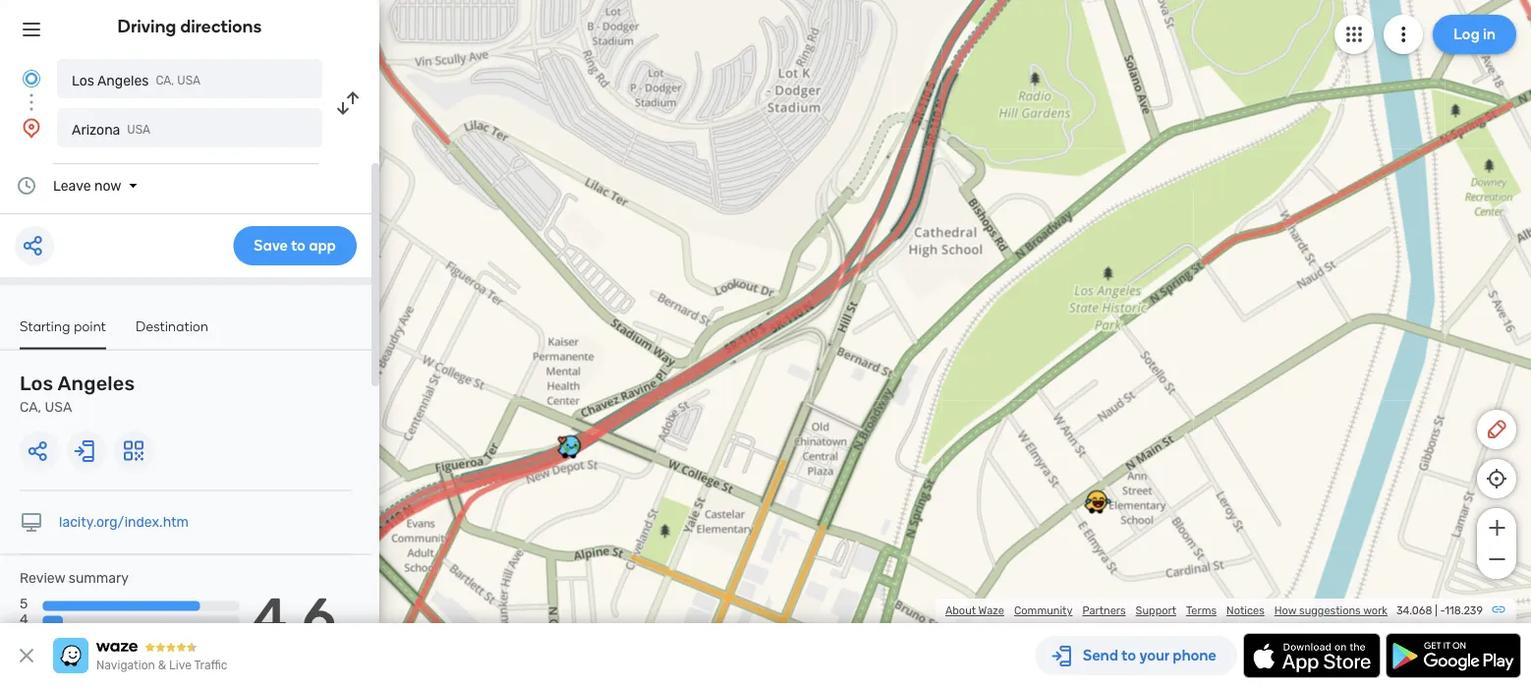 Task type: vqa. For each thing, say whether or not it's contained in the screenshot.
about
yes



Task type: locate. For each thing, give the bounding box(es) containing it.
zoom in image
[[1485, 516, 1509, 540]]

los down starting point button
[[20, 372, 53, 395]]

about waze link
[[946, 604, 1005, 617]]

link image
[[1491, 602, 1507, 617]]

2 horizontal spatial usa
[[177, 74, 201, 87]]

about waze community partners support terms notices how suggestions work 34.068 | -118.239
[[946, 604, 1483, 617]]

angeles
[[97, 72, 149, 88], [58, 372, 135, 395]]

notices link
[[1227, 604, 1265, 617]]

ca, down starting point button
[[20, 399, 41, 415]]

ca, down driving
[[156, 74, 174, 87]]

live
[[169, 659, 192, 672]]

location image
[[20, 116, 43, 140]]

angeles up arizona usa
[[97, 72, 149, 88]]

los angeles ca, usa
[[72, 72, 201, 88], [20, 372, 135, 415]]

1 horizontal spatial usa
[[127, 123, 151, 137]]

how suggestions work link
[[1275, 604, 1388, 617]]

1 vertical spatial ca,
[[20, 399, 41, 415]]

ca,
[[156, 74, 174, 87], [20, 399, 41, 415]]

lacity.org/index.htm
[[59, 514, 189, 530]]

5
[[20, 596, 28, 612]]

x image
[[15, 644, 38, 667]]

los up arizona
[[72, 72, 94, 88]]

1 vertical spatial usa
[[127, 123, 151, 137]]

118.239
[[1445, 604, 1483, 617]]

angeles down "point" at the top left of the page
[[58, 372, 135, 395]]

0 horizontal spatial usa
[[45, 399, 72, 415]]

1 vertical spatial los
[[20, 372, 53, 395]]

los angeles ca, usa down driving
[[72, 72, 201, 88]]

0 vertical spatial angeles
[[97, 72, 149, 88]]

usa down driving directions
[[177, 74, 201, 87]]

partners
[[1083, 604, 1126, 617]]

1 vertical spatial los angeles ca, usa
[[20, 372, 135, 415]]

leave
[[53, 177, 91, 194]]

usa
[[177, 74, 201, 87], [127, 123, 151, 137], [45, 399, 72, 415]]

4.6
[[252, 585, 336, 650]]

terms
[[1186, 604, 1217, 617]]

0 horizontal spatial ca,
[[20, 399, 41, 415]]

los
[[72, 72, 94, 88], [20, 372, 53, 395]]

usa right arizona
[[127, 123, 151, 137]]

review
[[20, 570, 65, 586]]

0 vertical spatial ca,
[[156, 74, 174, 87]]

zoom out image
[[1485, 548, 1509, 571]]

notices
[[1227, 604, 1265, 617]]

clock image
[[15, 174, 38, 198]]

destination
[[136, 317, 209, 334]]

work
[[1364, 604, 1388, 617]]

1 horizontal spatial los
[[72, 72, 94, 88]]

arizona usa
[[72, 121, 151, 138]]

about
[[946, 604, 976, 617]]

los angeles ca, usa down starting point button
[[20, 372, 135, 415]]

usa down starting point button
[[45, 399, 72, 415]]

now
[[94, 177, 121, 194]]

starting point button
[[20, 317, 106, 349]]

0 horizontal spatial los
[[20, 372, 53, 395]]

review summary
[[20, 570, 129, 586]]

0 vertical spatial los angeles ca, usa
[[72, 72, 201, 88]]

1 horizontal spatial ca,
[[156, 74, 174, 87]]



Task type: describe. For each thing, give the bounding box(es) containing it.
point
[[74, 317, 106, 334]]

0 vertical spatial los
[[72, 72, 94, 88]]

destination button
[[136, 317, 209, 347]]

waze
[[979, 604, 1005, 617]]

traffic
[[194, 659, 227, 672]]

lacity.org/index.htm link
[[59, 514, 189, 530]]

community
[[1014, 604, 1073, 617]]

usa inside arizona usa
[[127, 123, 151, 137]]

suggestions
[[1300, 604, 1361, 617]]

2 vertical spatial usa
[[45, 399, 72, 415]]

&
[[158, 659, 166, 672]]

computer image
[[20, 511, 43, 534]]

4
[[20, 612, 28, 628]]

0 vertical spatial usa
[[177, 74, 201, 87]]

starting point
[[20, 317, 106, 334]]

arizona
[[72, 121, 120, 138]]

pencil image
[[1485, 418, 1509, 441]]

how
[[1275, 604, 1297, 617]]

1 vertical spatial angeles
[[58, 372, 135, 395]]

community link
[[1014, 604, 1073, 617]]

navigation & live traffic
[[96, 659, 227, 672]]

starting
[[20, 317, 70, 334]]

support
[[1136, 604, 1177, 617]]

|
[[1435, 604, 1438, 617]]

summary
[[69, 570, 129, 586]]

leave now
[[53, 177, 121, 194]]

terms link
[[1186, 604, 1217, 617]]

driving
[[118, 16, 176, 37]]

support link
[[1136, 604, 1177, 617]]

5 4
[[20, 596, 28, 628]]

-
[[1440, 604, 1445, 617]]

navigation
[[96, 659, 155, 672]]

directions
[[180, 16, 262, 37]]

partners link
[[1083, 604, 1126, 617]]

driving directions
[[118, 16, 262, 37]]

current location image
[[20, 67, 43, 90]]

34.068
[[1397, 604, 1433, 617]]



